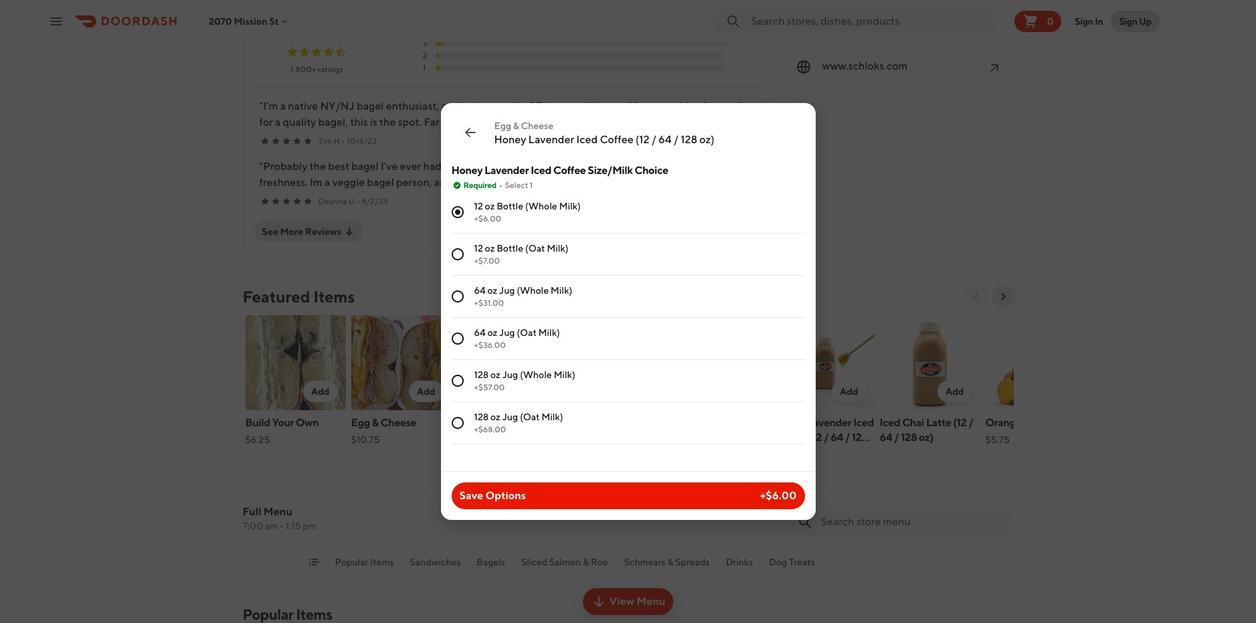 Task type: locate. For each thing, give the bounding box(es) containing it.
sign in link
[[1068, 8, 1112, 34]]

oz up the +$57.00
[[491, 370, 501, 380]]

0 vertical spatial oz)
[[700, 133, 715, 146]]

drinks button
[[726, 556, 754, 577]]

view menu button
[[583, 589, 674, 615]]

tim
[[318, 136, 332, 146]]

& inside schmears & spreads button
[[668, 557, 674, 568]]

iced inside group
[[531, 164, 552, 177]]

jug up +$68.00
[[503, 412, 518, 423]]

2 vertical spatial •
[[357, 196, 360, 206]]

1 horizontal spatial honey
[[495, 133, 527, 146]]

milk) inside 128 oz jug (oat milk) +$68.00
[[542, 412, 564, 423]]

classic image
[[457, 315, 558, 411]]

1 right select
[[530, 180, 533, 190]]

next button of carousel image
[[998, 291, 1009, 302]]

2070
[[209, 16, 232, 26]]

• left select
[[499, 180, 503, 190]]

oz
[[485, 201, 495, 212], [485, 243, 495, 254], [488, 285, 498, 296], [488, 327, 498, 338], [491, 370, 501, 380], [491, 412, 501, 423], [640, 417, 651, 429]]

iced inside egg & cheese honey lavender iced coffee (12 / 64 / 128 oz)
[[577, 133, 598, 146]]

12
[[474, 201, 483, 212], [474, 243, 483, 254]]

4 add button from the left
[[938, 381, 973, 402]]

egg right back icon
[[495, 121, 512, 131]]

sign left up in the right top of the page
[[1120, 16, 1138, 26]]

bottle up +$7.00
[[497, 243, 524, 254]]

1
[[423, 62, 426, 72], [530, 180, 533, 190]]

1 down 2
[[423, 62, 426, 72]]

(whole inside 64 oz jug (whole milk) +$31.00
[[517, 285, 549, 296]]

1 horizontal spatial menu
[[637, 595, 666, 608]]

milk) inside '12 oz bottle (whole milk) +$6.00'
[[559, 201, 581, 212]]

egg for $10.75
[[351, 417, 370, 429]]

+$7.00
[[474, 256, 500, 266]]

64
[[659, 133, 672, 146], [474, 285, 486, 296], [474, 327, 486, 338], [831, 431, 844, 444], [880, 431, 893, 444]]

call restaurant image
[[987, 26, 1003, 42]]

12 up +$7.00
[[474, 243, 483, 254]]

1 vertical spatial honey
[[452, 164, 483, 177]]

lavender up honey lavender iced coffee size/milk choice
[[529, 133, 575, 146]]

options
[[486, 490, 526, 502]]

milk) for 128 oz jug (oat milk)
[[542, 412, 564, 423]]

lavender for honey lavender iced coffee (12 / 64 / 128 oz)
[[808, 417, 852, 429]]

12 down required at top
[[474, 201, 483, 212]]

0 horizontal spatial +$6.00
[[474, 214, 502, 224]]

egg for honey
[[495, 121, 512, 131]]

honey
[[495, 133, 527, 146], [452, 164, 483, 177], [774, 417, 806, 429]]

1 vertical spatial +$6.00
[[761, 490, 797, 502]]

menu up "-"
[[264, 506, 293, 518]]

milk) inside "12 oz bottle (oat milk) +$7.00"
[[547, 243, 569, 254]]

items inside heading
[[314, 287, 355, 306]]

0 horizontal spatial menu
[[264, 506, 293, 518]]

1 horizontal spatial •
[[357, 196, 360, 206]]

2 vertical spatial (12
[[809, 431, 823, 444]]

0 horizontal spatial sign
[[1076, 16, 1094, 26]]

items inside button
[[370, 557, 394, 568]]

(oat down 64 oz jug (whole milk) +$31.00
[[517, 327, 537, 338]]

oz inside 64 oz jug (oat milk) +$36.00
[[488, 327, 498, 338]]

milk) down honey lavender iced coffee size/milk choice
[[559, 201, 581, 212]]

+$68.00
[[474, 425, 506, 435]]

add left the +$57.00
[[417, 386, 436, 397]]

(oat inside 64 oz jug (oat milk) +$36.00
[[517, 327, 537, 338]]

1,800+ ratings
[[291, 64, 343, 74]]

sign left in
[[1076, 16, 1094, 26]]

0 vertical spatial (12
[[636, 133, 650, 146]]

1 vertical spatial (oat
[[517, 327, 537, 338]]

& left roe at bottom
[[583, 557, 589, 568]]

0 vertical spatial bottle
[[497, 201, 524, 212]]

milk) inside 64 oz jug (whole milk) +$31.00
[[551, 285, 573, 296]]

0 vertical spatial cheese
[[521, 121, 554, 131]]

(oat down 128 oz jug (whole milk) +$57.00
[[520, 412, 540, 423]]

(whole inside 128 oz jug (whole milk) +$57.00
[[520, 370, 552, 380]]

pm
[[303, 521, 317, 532]]

0 vertical spatial items
[[314, 287, 355, 306]]

add for honey lavender iced coffee (12 / 64 / 128 oz)
[[840, 386, 859, 397]]

honey lavender iced coffee (12 / 64 / 128 oz) image
[[774, 315, 875, 411]]

www.schloks.com
[[823, 60, 908, 72]]

+$31.00
[[474, 298, 504, 308]]

1 horizontal spatial items
[[370, 557, 394, 568]]

salmon
[[550, 557, 582, 568]]

sliced salmon & roe
[[522, 557, 609, 568]]

jug inside 128 oz jug (oat milk) +$68.00
[[503, 412, 518, 423]]

bottle
[[497, 201, 524, 212], [497, 243, 524, 254]]

+$6.00 up dog
[[761, 490, 797, 502]]

• right u
[[357, 196, 360, 206]]

64 inside 64 oz jug (oat milk) +$36.00
[[474, 327, 486, 338]]

0 vertical spatial egg
[[495, 121, 512, 131]]

0 horizontal spatial cheese
[[381, 417, 417, 429]]

1 horizontal spatial +$6.00
[[761, 490, 797, 502]]

+$36.00
[[474, 340, 506, 350]]

jug for 64 oz jug (oat milk)
[[500, 327, 515, 338]]

1 vertical spatial items
[[370, 557, 394, 568]]

bottle inside '12 oz bottle (whole milk) +$6.00'
[[497, 201, 524, 212]]

128 oz jug (whole milk) +$57.00
[[474, 370, 576, 392]]

schmears
[[625, 557, 666, 568]]

128 inside 128 oz jug (oat milk) +$68.00
[[474, 412, 489, 423]]

milk) down '12 oz bottle (whole milk) +$6.00'
[[547, 243, 569, 254]]

64 oz jug (oat milk) +$36.00
[[474, 327, 560, 350]]

schmears & spreads button
[[625, 556, 710, 577]]

roe
[[591, 557, 609, 568]]

• for 8/2/23
[[357, 196, 360, 206]]

(oat down '12 oz bottle (whole milk) +$6.00'
[[526, 243, 545, 254]]

add button up own
[[303, 381, 338, 402]]

0 horizontal spatial oz)
[[700, 133, 715, 146]]

2 sign from the left
[[1120, 16, 1138, 26]]

egg & cheese $10.75
[[351, 417, 417, 445]]

milk) for 12 oz bottle (oat milk)
[[547, 243, 569, 254]]

coffee inside the honey lavender iced coffee size/milk choice group
[[554, 164, 586, 177]]

oz down required at top
[[485, 201, 495, 212]]

(whole down select
[[526, 201, 558, 212]]

sandwiches
[[410, 557, 461, 568]]

your
[[272, 417, 294, 429]]

2 vertical spatial (whole
[[520, 370, 552, 380]]

menu right view
[[637, 595, 666, 608]]

0 vertical spatial honey
[[495, 133, 527, 146]]

2 vertical spatial (oat
[[520, 412, 540, 423]]

$6.25
[[245, 435, 270, 445]]

0 vertical spatial •
[[342, 136, 345, 146]]

classic
[[457, 417, 490, 429]]

oz)
[[700, 133, 715, 146], [920, 431, 934, 444], [774, 446, 789, 459]]

2 bottle from the top
[[497, 243, 524, 254]]

coffee for honey lavender iced coffee (12 / 64 / 128 oz)
[[774, 431, 807, 444]]

1 bottle from the top
[[497, 201, 524, 212]]

add for iced chai latte (12 / 64 / 128 oz)
[[946, 386, 965, 397]]

0 vertical spatial menu
[[264, 506, 293, 518]]

None radio
[[452, 248, 464, 261], [452, 333, 464, 345], [452, 248, 464, 261], [452, 333, 464, 345]]

(whole down "12 oz bottle (oat milk) +$7.00"
[[517, 285, 549, 296]]

64 inside the honey lavender iced coffee (12 / 64 / 128 oz)
[[831, 431, 844, 444]]

1 vertical spatial •
[[499, 180, 503, 190]]

1 horizontal spatial 1
[[530, 180, 533, 190]]

•
[[342, 136, 345, 146], [499, 180, 503, 190], [357, 196, 360, 206]]

oz for 128 oz jug (oat milk)
[[491, 412, 501, 423]]

& inside egg & cheese honey lavender iced coffee (12 / 64 / 128 oz)
[[513, 121, 519, 131]]

1 inside the honey lavender iced coffee size/milk choice group
[[530, 180, 533, 190]]

0 vertical spatial +$6.00
[[474, 214, 502, 224]]

3 add button from the left
[[832, 381, 867, 402]]

0
[[1048, 16, 1054, 26]]

egg & cheese image
[[351, 315, 452, 411]]

oz inside 128 oz jug (oat milk) +$68.00
[[491, 412, 501, 423]]

128 inside 128 oz jug (whole milk) +$57.00
[[474, 370, 489, 380]]

2 horizontal spatial honey
[[774, 417, 806, 429]]

cheese inside egg & cheese $10.75
[[381, 417, 417, 429]]

sign for sign up
[[1120, 16, 1138, 26]]

sign up
[[1120, 16, 1153, 26]]

jug for 128 oz jug (whole milk)
[[503, 370, 518, 380]]

sign
[[1076, 16, 1094, 26], [1120, 16, 1138, 26]]

2 12 from the top
[[474, 243, 483, 254]]

oz up +$31.00
[[488, 285, 498, 296]]

2 add button from the left
[[409, 381, 444, 402]]

egg inside egg & cheese honey lavender iced coffee (12 / 64 / 128 oz)
[[495, 121, 512, 131]]

12 inside '12 oz bottle (whole milk) +$6.00'
[[474, 201, 483, 212]]

add for build your own
[[311, 386, 330, 397]]

build your own image
[[245, 315, 346, 411]]

0 vertical spatial (whole
[[526, 201, 558, 212]]

spreads
[[676, 557, 710, 568]]

add button for iced chai latte (12 / 64 / 128 oz)
[[938, 381, 973, 402]]

3
[[423, 38, 428, 48]]

& for egg & cheese $10.75
[[372, 417, 379, 429]]

+$6.00
[[474, 214, 502, 224], [761, 490, 797, 502]]

milk) inside 128 oz jug (whole milk) +$57.00
[[554, 370, 576, 380]]

oz inside 64 oz jug (whole milk) +$31.00
[[488, 285, 498, 296]]

& up $10.75
[[372, 417, 379, 429]]

& right back icon
[[513, 121, 519, 131]]

up
[[1140, 16, 1153, 26]]

am
[[265, 521, 278, 532]]

coffee inside the honey lavender iced coffee (12 / 64 / 128 oz)
[[774, 431, 807, 444]]

"
[[260, 100, 263, 113], [260, 160, 263, 173]]

oz inside "12 oz bottle (oat milk) +$7.00"
[[485, 243, 495, 254]]

1 vertical spatial oz)
[[920, 431, 934, 444]]

oz up +$68.00
[[491, 412, 501, 423]]

& left spreads
[[668, 557, 674, 568]]

1 sign from the left
[[1076, 16, 1094, 26]]

0 vertical spatial 12
[[474, 201, 483, 212]]

view
[[610, 595, 635, 608]]

(whole inside '12 oz bottle (whole milk) +$6.00'
[[526, 201, 558, 212]]

oz inside 128 oz jug (whole milk) +$57.00
[[491, 370, 501, 380]]

1 add button from the left
[[303, 381, 338, 402]]

jug up +$31.00
[[500, 285, 515, 296]]

2 horizontal spatial (12
[[954, 417, 967, 429]]

oz right 8
[[640, 417, 651, 429]]

1 vertical spatial 1
[[530, 180, 533, 190]]

treats
[[790, 557, 816, 568]]

64 inside egg & cheese honey lavender iced coffee (12 / 64 / 128 oz)
[[659, 133, 672, 146]]

add up own
[[311, 386, 330, 397]]

see
[[262, 226, 279, 237]]

0 vertical spatial "
[[260, 100, 263, 113]]

2 horizontal spatial •
[[499, 180, 503, 190]]

ratings
[[318, 64, 343, 74]]

tim h • 10/8/23
[[318, 136, 377, 146]]

/
[[652, 133, 657, 146], [674, 133, 679, 146], [969, 417, 974, 429], [824, 431, 829, 444], [846, 431, 850, 444], [895, 431, 900, 444]]

(oat
[[526, 243, 545, 254], [517, 327, 537, 338], [520, 412, 540, 423]]

& inside sliced salmon & roe button
[[583, 557, 589, 568]]

1 vertical spatial (12
[[954, 417, 967, 429]]

2 horizontal spatial oz)
[[920, 431, 934, 444]]

2 " from the top
[[260, 160, 263, 173]]

1 horizontal spatial sign
[[1120, 16, 1138, 26]]

0 horizontal spatial egg
[[351, 417, 370, 429]]

2 vertical spatial oz)
[[774, 446, 789, 459]]

$10.75
[[351, 435, 380, 445]]

1 vertical spatial bottle
[[497, 243, 524, 254]]

jug up the +$57.00
[[503, 370, 518, 380]]

(whole for 128 oz jug (whole milk)
[[520, 370, 552, 380]]

(415)
[[823, 25, 847, 38]]

2 vertical spatial coffee
[[774, 431, 807, 444]]

sign for sign in
[[1076, 16, 1094, 26]]

(oat for 12 oz bottle (oat milk)
[[526, 243, 545, 254]]

0 horizontal spatial (12
[[636, 133, 650, 146]]

cheese down the egg & cheese 'image'
[[381, 417, 417, 429]]

milk) up plain
[[554, 370, 576, 380]]

jug inside 128 oz jug (whole milk) +$57.00
[[503, 370, 518, 380]]

add button up egg & cheese $10.75
[[409, 381, 444, 402]]

more
[[280, 226, 303, 237]]

3 add from the left
[[840, 386, 859, 397]]

bagels button
[[477, 556, 506, 577]]

add button for build your own
[[303, 381, 338, 402]]

1 horizontal spatial coffee
[[600, 133, 634, 146]]

add up the honey lavender iced coffee (12 / 64 / 128 oz)
[[840, 386, 859, 397]]

schmear
[[589, 417, 630, 429]]

(whole down 64 oz jug (oat milk) +$36.00
[[520, 370, 552, 380]]

0 vertical spatial (oat
[[526, 243, 545, 254]]

bagels
[[477, 557, 506, 568]]

+$6.00 inside '12 oz bottle (whole milk) +$6.00'
[[474, 214, 502, 224]]

lavender inside group
[[485, 164, 529, 177]]

1 vertical spatial lavender
[[485, 164, 529, 177]]

add button up the latte
[[938, 381, 973, 402]]

128 oz jug (oat milk) +$68.00
[[474, 412, 564, 435]]

12 for 12 oz bottle (oat milk)
[[474, 243, 483, 254]]

0 horizontal spatial coffee
[[554, 164, 586, 177]]

cheese up honey lavender iced coffee size/milk choice
[[521, 121, 554, 131]]

bottle inside "12 oz bottle (oat milk) +$7.00"
[[497, 243, 524, 254]]

None radio
[[452, 206, 464, 218], [452, 291, 464, 303], [452, 375, 464, 387], [452, 417, 464, 429], [452, 206, 464, 218], [452, 291, 464, 303], [452, 375, 464, 387], [452, 417, 464, 429]]

jug inside 64 oz jug (oat milk) +$36.00
[[500, 327, 515, 338]]

2 vertical spatial honey
[[774, 417, 806, 429]]

honey inside group
[[452, 164, 483, 177]]

1 vertical spatial egg
[[351, 417, 370, 429]]

add button up the honey lavender iced coffee (12 / 64 / 128 oz)
[[832, 381, 867, 402]]

(oat inside "12 oz bottle (oat milk) +$7.00"
[[526, 243, 545, 254]]

• for 10/8/23
[[342, 136, 345, 146]]

lavender down honey lavender iced coffee (12 / 64 / 128 oz) image
[[808, 417, 852, 429]]

oz up +$36.00
[[488, 327, 498, 338]]

(12 inside iced chai latte (12 / 64 / 128 oz)
[[954, 417, 967, 429]]

0 vertical spatial lavender
[[529, 133, 575, 146]]

1 vertical spatial "
[[260, 160, 263, 173]]

reviews
[[305, 226, 342, 237]]

2
[[423, 50, 428, 60]]

oz) inside egg & cheese honey lavender iced coffee (12 / 64 / 128 oz)
[[700, 133, 715, 146]]

milk) for 12 oz bottle (whole milk)
[[559, 201, 581, 212]]

oz inside '12 oz bottle (whole milk) +$6.00'
[[485, 201, 495, 212]]

menu
[[264, 506, 293, 518], [637, 595, 666, 608]]

full menu 7:00 am - 1:15 pm
[[243, 506, 317, 532]]

egg up $10.75
[[351, 417, 370, 429]]

featured items heading
[[243, 286, 355, 307]]

honey inside the honey lavender iced coffee (12 / 64 / 128 oz)
[[774, 417, 806, 429]]

milk) down "12 oz bottle (oat milk) +$7.00"
[[551, 285, 573, 296]]

dialog
[[441, 103, 816, 520]]

lavender up • select 1
[[485, 164, 529, 177]]

add button for egg & cheese
[[409, 381, 444, 402]]

• right 'h'
[[342, 136, 345, 146]]

cheese for honey
[[521, 121, 554, 131]]

milk)
[[559, 201, 581, 212], [547, 243, 569, 254], [551, 285, 573, 296], [539, 327, 560, 338], [554, 370, 576, 380], [542, 412, 564, 423]]

add up the latte
[[946, 386, 965, 397]]

2 add from the left
[[417, 386, 436, 397]]

" for deanna u • 8/2/23
[[260, 160, 263, 173]]

1 " from the top
[[260, 100, 263, 113]]

milk) for 128 oz jug (whole milk)
[[554, 370, 576, 380]]

menu inside full menu 7:00 am - 1:15 pm
[[264, 506, 293, 518]]

1 horizontal spatial cheese
[[521, 121, 554, 131]]

items right featured
[[314, 287, 355, 306]]

oz for 64 oz jug (whole milk)
[[488, 285, 498, 296]]

honey for honey lavender iced coffee size/milk choice
[[452, 164, 483, 177]]

cheese for $10.75
[[381, 417, 417, 429]]

cheese inside egg & cheese honey lavender iced coffee (12 / 64 / 128 oz)
[[521, 121, 554, 131]]

1 12 from the top
[[474, 201, 483, 212]]

milk) down 64 oz jug (whole milk) +$31.00
[[539, 327, 560, 338]]

• select 1
[[499, 180, 533, 190]]

items right popular
[[370, 557, 394, 568]]

0 horizontal spatial honey
[[452, 164, 483, 177]]

milk) inside 64 oz jug (oat milk) +$36.00
[[539, 327, 560, 338]]

honey inside egg & cheese honey lavender iced coffee (12 / 64 / 128 oz)
[[495, 133, 527, 146]]

oz for 12 oz bottle (whole milk)
[[485, 201, 495, 212]]

1 vertical spatial coffee
[[554, 164, 586, 177]]

128
[[681, 133, 698, 146], [474, 370, 489, 380], [474, 412, 489, 423], [852, 431, 869, 444], [901, 431, 918, 444]]

classic $16.50
[[457, 417, 490, 445]]

1 vertical spatial menu
[[637, 595, 666, 608]]

1 vertical spatial cheese
[[381, 417, 417, 429]]

egg
[[495, 121, 512, 131], [351, 417, 370, 429]]

menu for view
[[637, 595, 666, 608]]

milk) up $7.50
[[542, 412, 564, 423]]

12 inside "12 oz bottle (oat milk) +$7.00"
[[474, 243, 483, 254]]

1 vertical spatial 12
[[474, 243, 483, 254]]

menu inside button
[[637, 595, 666, 608]]

1 horizontal spatial (12
[[809, 431, 823, 444]]

bottle down • select 1
[[497, 201, 524, 212]]

lavender inside the honey lavender iced coffee (12 / 64 / 128 oz)
[[808, 417, 852, 429]]

0 horizontal spatial 1
[[423, 62, 426, 72]]

plain schmear 8 oz $7.50
[[563, 417, 651, 445]]

(oat for 128 oz jug (oat milk)
[[520, 412, 540, 423]]

64 inside iced chai latte (12 / 64 / 128 oz)
[[880, 431, 893, 444]]

0 horizontal spatial •
[[342, 136, 345, 146]]

1 vertical spatial (whole
[[517, 285, 549, 296]]

0 vertical spatial coffee
[[600, 133, 634, 146]]

oz up +$7.00
[[485, 243, 495, 254]]

(oat inside 128 oz jug (oat milk) +$68.00
[[520, 412, 540, 423]]

jug inside 64 oz jug (whole milk) +$31.00
[[500, 285, 515, 296]]

1 horizontal spatial egg
[[495, 121, 512, 131]]

(whole
[[526, 201, 558, 212], [517, 285, 549, 296], [520, 370, 552, 380]]

lavender
[[529, 133, 575, 146], [485, 164, 529, 177], [808, 417, 852, 429]]

(12 inside the honey lavender iced coffee (12 / 64 / 128 oz)
[[809, 431, 823, 444]]

egg inside egg & cheese $10.75
[[351, 417, 370, 429]]

4 add from the left
[[946, 386, 965, 397]]

12 for 12 oz bottle (whole milk)
[[474, 201, 483, 212]]

+$6.00 down required at top
[[474, 214, 502, 224]]

2 vertical spatial lavender
[[808, 417, 852, 429]]

jug up +$36.00
[[500, 327, 515, 338]]

1 add from the left
[[311, 386, 330, 397]]

oz for 64 oz jug (oat milk)
[[488, 327, 498, 338]]

0 horizontal spatial items
[[314, 287, 355, 306]]

1 horizontal spatial oz)
[[774, 446, 789, 459]]

& inside egg & cheese $10.75
[[372, 417, 379, 429]]

2 horizontal spatial coffee
[[774, 431, 807, 444]]



Task type: describe. For each thing, give the bounding box(es) containing it.
dog treats
[[770, 557, 816, 568]]

h
[[334, 136, 340, 146]]

honey lavender iced coffee size/milk choice
[[452, 164, 669, 177]]

oz for 128 oz jug (whole milk)
[[491, 370, 501, 380]]

mission
[[234, 16, 268, 26]]

dog treats button
[[770, 556, 816, 577]]

half-dozen bagels image
[[669, 315, 769, 411]]

honey lavender iced coffee size/milk choice group
[[452, 163, 805, 445]]

oz inside the plain schmear 8 oz $7.50
[[640, 417, 651, 429]]

previous button of carousel image
[[971, 291, 982, 302]]

schmears & spreads
[[625, 557, 710, 568]]

2070 mission st
[[209, 16, 279, 26]]

items for featured items
[[314, 287, 355, 306]]

popular items
[[335, 557, 394, 568]]

(oat for 64 oz jug (oat milk)
[[517, 327, 537, 338]]

egg & cheese honey lavender iced coffee (12 / 64 / 128 oz)
[[495, 121, 715, 146]]

dog
[[770, 557, 788, 568]]

$16.50
[[457, 435, 487, 445]]

featured items
[[243, 287, 355, 306]]

view restaurant image
[[987, 60, 1003, 76]]

own
[[296, 417, 319, 429]]

dialog containing honey lavender iced coffee (12 / 64 / 128 oz)
[[441, 103, 816, 520]]

deanna u • 8/2/23
[[318, 196, 388, 206]]

iced inside the honey lavender iced coffee (12 / 64 / 128 oz)
[[854, 417, 875, 429]]

add button for honey lavender iced coffee (12 / 64 / 128 oz)
[[832, 381, 867, 402]]

" for tim h • 10/8/23
[[260, 100, 263, 113]]

popular
[[335, 557, 369, 568]]

jug for 128 oz jug (oat milk)
[[503, 412, 518, 423]]

& for egg & cheese honey lavender iced coffee (12 / 64 / 128 oz)
[[513, 121, 519, 131]]

$7.50
[[563, 435, 587, 445]]

view menu
[[610, 595, 666, 608]]

sliced
[[522, 557, 548, 568]]

10/8/23
[[347, 136, 377, 146]]

plain schmear 8 oz image
[[563, 315, 663, 411]]

2070 mission st button
[[209, 16, 290, 26]]

save options
[[460, 490, 526, 502]]

128 inside egg & cheese honey lavender iced coffee (12 / 64 / 128 oz)
[[681, 133, 698, 146]]

chai
[[903, 417, 925, 429]]

& for schmears & spreads
[[668, 557, 674, 568]]

bottle for (oat
[[497, 243, 524, 254]]

add for egg & cheese
[[417, 386, 436, 397]]

1:15
[[286, 521, 301, 532]]

4.8
[[298, 10, 336, 42]]

see more reviews button
[[254, 221, 363, 242]]

iced inside iced chai latte (12 / 64 / 128 oz)
[[880, 417, 901, 429]]

$5.75
[[986, 435, 1011, 445]]

(whole for 64 oz jug (whole milk)
[[517, 285, 549, 296]]

12oz
[[1051, 417, 1072, 429]]

64 oz jug (whole milk) +$31.00
[[474, 285, 573, 308]]

juice
[[1024, 417, 1049, 429]]

plain
[[563, 417, 587, 429]]

12 oz bottle (whole milk) +$6.00
[[474, 201, 581, 224]]

full
[[243, 506, 262, 518]]

oz) inside the honey lavender iced coffee (12 / 64 / 128 oz)
[[774, 446, 789, 459]]

128 inside the honey lavender iced coffee (12 / 64 / 128 oz)
[[852, 431, 869, 444]]

items for popular items
[[370, 557, 394, 568]]

iced chai latte (12 / 64 / 128 oz) image
[[880, 315, 981, 411]]

select
[[505, 180, 529, 190]]

8
[[632, 417, 638, 429]]

sign up link
[[1112, 10, 1161, 32]]

sign in
[[1076, 16, 1104, 26]]

st
[[270, 16, 279, 26]]

drinks
[[726, 557, 754, 568]]

coffee inside egg & cheese honey lavender iced coffee (12 / 64 / 128 oz)
[[600, 133, 634, 146]]

featured
[[243, 287, 310, 306]]

see more reviews
[[262, 226, 342, 237]]

(415) 289-9698
[[823, 25, 899, 38]]

build your own $6.25
[[245, 417, 319, 445]]

choice
[[635, 164, 669, 177]]

iced chai latte (12 / 64 / 128 oz)
[[880, 417, 974, 444]]

(whole for 12 oz bottle (whole milk)
[[526, 201, 558, 212]]

build
[[245, 417, 270, 429]]

7:00
[[243, 521, 263, 532]]

sandwiches button
[[410, 556, 461, 577]]

lavender inside egg & cheese honey lavender iced coffee (12 / 64 / 128 oz)
[[529, 133, 575, 146]]

save
[[460, 490, 484, 502]]

honey for honey lavender iced coffee (12 / 64 / 128 oz)
[[774, 417, 806, 429]]

12 oz bottle (oat milk) +$7.00
[[474, 243, 569, 266]]

0 button
[[1016, 10, 1062, 32]]

1,800+
[[291, 64, 316, 74]]

289-
[[850, 25, 873, 38]]

sliced salmon & roe button
[[522, 556, 609, 577]]

oz) inside iced chai latte (12 / 64 / 128 oz)
[[920, 431, 934, 444]]

Item Search search field
[[821, 515, 1004, 530]]

u
[[349, 196, 355, 206]]

128 inside iced chai latte (12 / 64 / 128 oz)
[[901, 431, 918, 444]]

in
[[1096, 16, 1104, 26]]

milk) for 64 oz jug (oat milk)
[[539, 327, 560, 338]]

back image
[[462, 125, 478, 141]]

orange juice 12oz $5.75
[[986, 417, 1072, 445]]

+$57.00
[[474, 382, 505, 392]]

popular items button
[[335, 556, 394, 577]]

64 inside 64 oz jug (whole milk) +$31.00
[[474, 285, 486, 296]]

orange
[[986, 417, 1022, 429]]

milk) for 64 oz jug (whole milk)
[[551, 285, 573, 296]]

-
[[280, 521, 284, 532]]

0 vertical spatial 1
[[423, 62, 426, 72]]

bottle for (whole
[[497, 201, 524, 212]]

lavender for honey lavender iced coffee size/milk choice
[[485, 164, 529, 177]]

$17.00 button
[[666, 313, 772, 455]]

menu for full
[[264, 506, 293, 518]]

$17.00
[[669, 435, 697, 445]]

(12 inside egg & cheese honey lavender iced coffee (12 / 64 / 128 oz)
[[636, 133, 650, 146]]

deanna
[[318, 196, 347, 206]]

coffee for honey lavender iced coffee size/milk choice
[[554, 164, 586, 177]]

• inside the honey lavender iced coffee size/milk choice group
[[499, 180, 503, 190]]

open menu image
[[48, 13, 64, 29]]

jug for 64 oz jug (whole milk)
[[500, 285, 515, 296]]

oz for 12 oz bottle (oat milk)
[[485, 243, 495, 254]]

honey lavender iced coffee (12 / 64 / 128 oz)
[[774, 417, 875, 459]]



Task type: vqa. For each thing, say whether or not it's contained in the screenshot.
the right Alcohol
no



